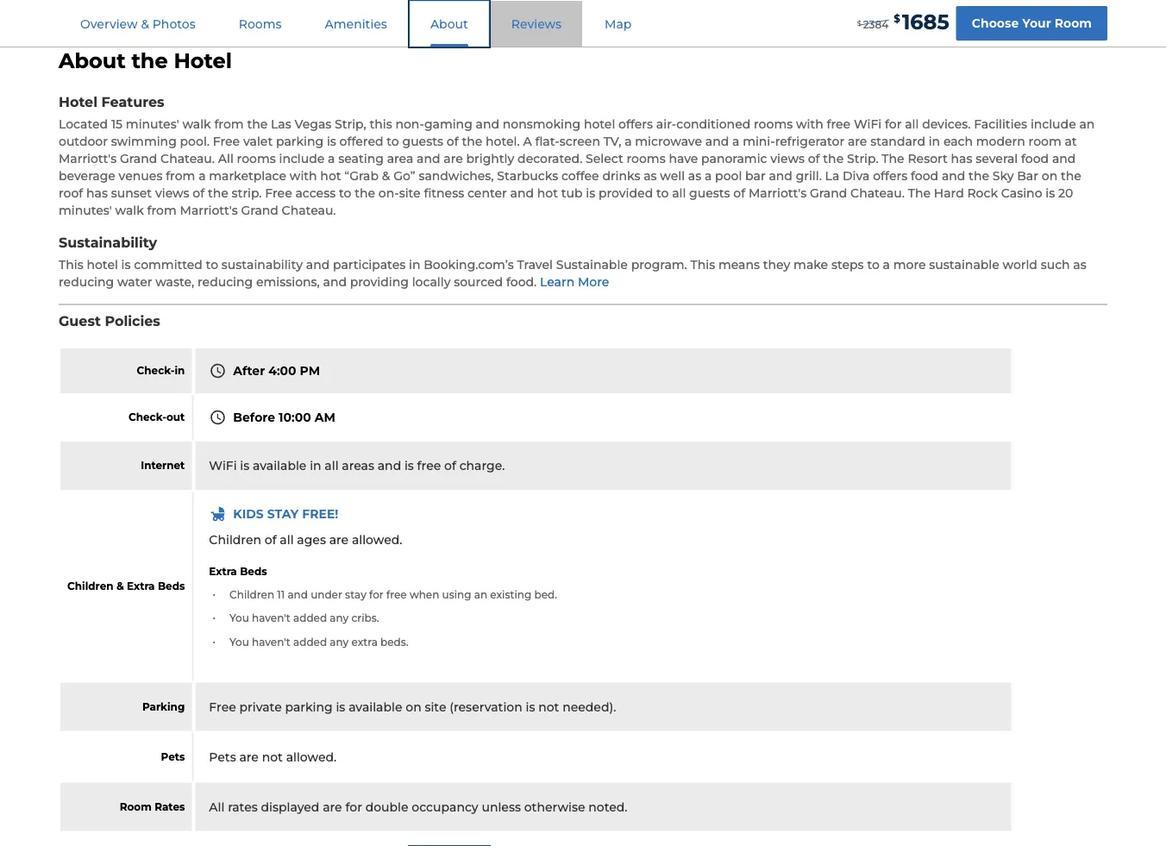 Task type: describe. For each thing, give the bounding box(es) containing it.
have
[[669, 152, 698, 166]]

sourced
[[454, 274, 503, 289]]

after
[[233, 363, 265, 378]]

internet
[[141, 460, 185, 472]]

and down participates
[[323, 274, 347, 289]]

room inside "button"
[[1055, 16, 1092, 31]]

about button
[[410, 1, 489, 47]]

this hotel is committed to sustainability and participates in booking.com's travel sustainable program. this means they make steps to a more sustainable world such as reducing water waste, reducing emissions, and providing locally sourced food.
[[59, 257, 1087, 289]]

extra
[[352, 636, 378, 648]]

2 vertical spatial from
[[147, 203, 177, 218]]

1 horizontal spatial has
[[951, 152, 973, 166]]

the down "grab
[[355, 186, 375, 201]]

choose
[[972, 16, 1019, 31]]

2 horizontal spatial marriott's
[[749, 186, 807, 201]]

participates
[[333, 257, 406, 272]]

marketplace
[[209, 169, 286, 183]]

swimming
[[111, 134, 177, 149]]

parking inside hotel features located 15 minutes' walk from the las vegas strip, this non-gaming and nonsmoking hotel offers air-conditioned rooms with free wifi for all devices. facilities include an outdoor swimming pool. free valet parking is offered to guests of the hotel. a flat-screen tv, a microwave and a mini-refrigerator are standard in each modern room at marriott's grand chateau. all rooms include a seating area and are brightly decorated. select rooms have panoramic views of the strip. the resort has several food and beverage venues from a marketplace with hot "grab & go" sandwiches, starbucks coffee drinks as well as a pool bar and grill. la diva offers food and the sky bar on the roof has sunset views of the strip. free access to the on-site fitness center and hot tub is provided to all guests of marriott's grand chateau. the hard rock casino is 20 minutes' walk from marriott's grand chateau.
[[276, 134, 324, 149]]

bar
[[746, 169, 766, 183]]

strip.
[[232, 186, 262, 201]]

0 vertical spatial extra
[[209, 565, 237, 578]]

map button
[[584, 1, 653, 47]]

0 vertical spatial food
[[1022, 152, 1049, 166]]

hard
[[934, 186, 964, 201]]

several
[[976, 152, 1018, 166]]

choose your room
[[972, 16, 1092, 31]]

as inside this hotel is committed to sustainability and participates in booking.com's travel sustainable program. this means they make steps to a more sustainable world such as reducing water waste, reducing emissions, and providing locally sourced food.
[[1074, 257, 1087, 272]]

reviews
[[512, 16, 562, 31]]

room rates
[[120, 801, 185, 813]]

are inside 'row'
[[329, 533, 349, 547]]

the up la
[[823, 152, 844, 166]]

2 this from the left
[[691, 257, 715, 272]]

features
[[101, 94, 164, 111]]

1 this from the left
[[59, 257, 83, 272]]

tv,
[[604, 134, 622, 149]]

choose your room button
[[957, 6, 1108, 41]]

and down at
[[1053, 152, 1076, 166]]

world
[[1003, 257, 1038, 272]]

children 11 and under stay for free when using an existing bed.
[[230, 588, 557, 601]]

0 horizontal spatial minutes'
[[59, 203, 112, 218]]

am
[[315, 410, 335, 425]]

a inside this hotel is committed to sustainability and participates in booking.com's travel sustainable program. this means they make steps to a more sustainable world such as reducing water waste, reducing emissions, and providing locally sourced food.
[[883, 257, 890, 272]]

a left "pool"
[[705, 169, 712, 183]]

in inside hotel features located 15 minutes' walk from the las vegas strip, this non-gaming and nonsmoking hotel offers air-conditioned rooms with free wifi for all devices. facilities include an outdoor swimming pool. free valet parking is offered to guests of the hotel. a flat-screen tv, a microwave and a mini-refrigerator are standard in each modern room at marriott's grand chateau. all rooms include a seating area and are brightly decorated. select rooms have panoramic views of the strip. the resort has several food and beverage venues from a marketplace with hot "grab & go" sandwiches, starbucks coffee drinks as well as a pool bar and grill. la diva offers food and the sky bar on the roof has sunset views of the strip. free access to the on-site fitness center and hot tub is provided to all guests of marriott's grand chateau. the hard rock casino is 20 minutes' walk from marriott's grand chateau.
[[929, 134, 941, 149]]

0 horizontal spatial the
[[882, 152, 905, 166]]

free inside 'row'
[[387, 588, 407, 601]]

kids
[[233, 507, 264, 521]]

food.
[[506, 274, 537, 289]]

of down gaming
[[447, 134, 459, 149]]

free private parking is available  on site (reservation is not needed).
[[209, 700, 616, 714]]

added for extra
[[293, 636, 327, 648]]

of down "pool"
[[734, 186, 746, 201]]

to right steps
[[867, 257, 880, 272]]

air-
[[657, 117, 677, 132]]

sustainable
[[556, 257, 628, 272]]

and up the hotel.
[[476, 117, 500, 132]]

parking inside row
[[285, 700, 333, 714]]

1 horizontal spatial views
[[771, 152, 805, 166]]

2 vertical spatial grand
[[241, 203, 279, 218]]

all inside hotel features located 15 minutes' walk from the las vegas strip, this non-gaming and nonsmoking hotel offers air-conditioned rooms with free wifi for all devices. facilities include an outdoor swimming pool. free valet parking is offered to guests of the hotel. a flat-screen tv, a microwave and a mini-refrigerator are standard in each modern room at marriott's grand chateau. all rooms include a seating area and are brightly decorated. select rooms have panoramic views of the strip. the resort has several food and beverage venues from a marketplace with hot "grab & go" sandwiches, starbucks coffee drinks as well as a pool bar and grill. la diva offers food and the sky bar on the roof has sunset views of the strip. free access to the on-site fitness center and hot tub is provided to all guests of marriott's grand chateau. the hard rock casino is 20 minutes' walk from marriott's grand chateau.
[[218, 152, 234, 166]]

ages
[[297, 533, 326, 547]]

1 vertical spatial extra
[[127, 580, 155, 593]]

not inside row
[[262, 750, 283, 765]]

0 vertical spatial guests
[[403, 134, 444, 149]]

and inside 'wifi is available in all areas and is free of charge.' "row"
[[378, 459, 401, 473]]

1 horizontal spatial $
[[894, 12, 901, 25]]

room
[[1029, 134, 1062, 149]]

0 vertical spatial beds
[[240, 565, 267, 578]]

and down 'conditioned'
[[706, 134, 729, 149]]

committed
[[134, 257, 203, 272]]

11
[[277, 588, 285, 601]]

and inside 'row'
[[288, 588, 308, 601]]

check- for after 4:00 pm
[[137, 365, 175, 377]]

in inside after 4:00 pm row
[[175, 365, 185, 377]]

4:00
[[268, 363, 296, 378]]

the up brightly
[[462, 134, 483, 149]]

available inside "row"
[[253, 459, 307, 473]]

is right tub
[[586, 186, 596, 201]]

1 vertical spatial from
[[166, 169, 195, 183]]

1 vertical spatial food
[[911, 169, 939, 183]]

sandwiches,
[[419, 169, 494, 183]]

otherwise
[[524, 800, 585, 815]]

free inside row
[[209, 700, 236, 714]]

casino
[[1002, 186, 1043, 201]]

free inside "row"
[[417, 459, 441, 473]]

0 horizontal spatial rooms
[[237, 152, 276, 166]]

map
[[605, 16, 632, 31]]

after 4:00 pm row
[[60, 349, 1013, 393]]

all inside 'row'
[[280, 533, 294, 547]]

grill.
[[796, 169, 822, 183]]

policies
[[105, 313, 160, 330]]

1 horizontal spatial minutes'
[[126, 117, 179, 132]]

program.
[[631, 257, 687, 272]]

coffee
[[562, 169, 599, 183]]

0 vertical spatial include
[[1031, 117, 1077, 132]]

tab list containing overview & photos
[[59, 0, 654, 47]]

gaming
[[424, 117, 473, 132]]

in inside this hotel is committed to sustainability and participates in booking.com's travel sustainable program. this means they make steps to a more sustainable world such as reducing water waste, reducing emissions, and providing locally sourced food.
[[409, 257, 421, 272]]

0 horizontal spatial $
[[857, 19, 862, 27]]

1 horizontal spatial as
[[688, 169, 702, 183]]

1685
[[902, 9, 950, 35]]

beds.
[[381, 636, 409, 648]]

for inside 'row'
[[369, 588, 384, 601]]

the up valet
[[247, 117, 268, 132]]

2 horizontal spatial chateau.
[[851, 186, 905, 201]]

extra beds
[[209, 565, 267, 578]]

0 vertical spatial hot
[[320, 169, 341, 183]]

is right areas
[[405, 459, 414, 473]]

0 vertical spatial marriott's
[[59, 152, 117, 166]]

when
[[410, 588, 440, 601]]

pool
[[715, 169, 742, 183]]

nonsmoking
[[503, 117, 581, 132]]

resort
[[908, 152, 948, 166]]

0 horizontal spatial has
[[86, 186, 108, 201]]

unless
[[482, 800, 521, 815]]

emissions,
[[256, 274, 320, 289]]

for inside hotel features located 15 minutes' walk from the las vegas strip, this non-gaming and nonsmoking hotel offers air-conditioned rooms with free wifi for all devices. facilities include an outdoor swimming pool. free valet parking is offered to guests of the hotel. a flat-screen tv, a microwave and a mini-refrigerator are standard in each modern room at marriott's grand chateau. all rooms include a seating area and are brightly decorated. select rooms have panoramic views of the strip. the resort has several food and beverage venues from a marketplace with hot "grab & go" sandwiches, starbucks coffee drinks as well as a pool bar and grill. la diva offers food and the sky bar on the roof has sunset views of the strip. free access to the on-site fitness center and hot tub is provided to all guests of marriott's grand chateau. the hard rock casino is 20 minutes' walk from marriott's grand chateau.
[[885, 117, 902, 132]]

bar
[[1018, 169, 1039, 183]]

outdoor
[[59, 134, 108, 149]]

0 vertical spatial hotel
[[174, 48, 232, 73]]

screen
[[560, 134, 600, 149]]

0 horizontal spatial walk
[[115, 203, 144, 218]]

the left strip.
[[208, 186, 229, 201]]

2 reducing from the left
[[198, 274, 253, 289]]

microwave
[[635, 134, 702, 149]]

a down pool.
[[199, 169, 206, 183]]

a up panoramic
[[733, 134, 740, 149]]

all up standard
[[905, 117, 919, 132]]

sustainability
[[222, 257, 303, 272]]

is down "you haven't added any extra beds."
[[336, 700, 345, 714]]

2 horizontal spatial grand
[[810, 186, 848, 201]]

las
[[271, 117, 291, 132]]

mini-
[[743, 134, 775, 149]]

private
[[239, 700, 282, 714]]

of inside 'wifi is available in all areas and is free of charge.' "row"
[[444, 459, 456, 473]]

roof
[[59, 186, 83, 201]]

0 vertical spatial walk
[[182, 117, 211, 132]]

wifi inside hotel features located 15 minutes' walk from the las vegas strip, this non-gaming and nonsmoking hotel offers air-conditioned rooms with free wifi for all devices. facilities include an outdoor swimming pool. free valet parking is offered to guests of the hotel. a flat-screen tv, a microwave and a mini-refrigerator are standard in each modern room at marriott's grand chateau. all rooms include a seating area and are brightly decorated. select rooms have panoramic views of the strip. the resort has several food and beverage venues from a marketplace with hot "grab & go" sandwiches, starbucks coffee drinks as well as a pool bar and grill. la diva offers food and the sky bar on the roof has sunset views of the strip. free access to the on-site fitness center and hot tub is provided to all guests of marriott's grand chateau. the hard rock casino is 20 minutes' walk from marriott's grand chateau.
[[854, 117, 882, 132]]

free!
[[302, 507, 339, 521]]

1 vertical spatial guests
[[689, 186, 730, 201]]

kids stay free!
[[233, 507, 339, 521]]

any for cribs.
[[330, 612, 349, 625]]

steps
[[832, 257, 864, 272]]

go"
[[394, 169, 416, 183]]

2384
[[863, 18, 889, 30]]

site inside hotel features located 15 minutes' walk from the las vegas strip, this non-gaming and nonsmoking hotel offers air-conditioned rooms with free wifi for all devices. facilities include an outdoor swimming pool. free valet parking is offered to guests of the hotel. a flat-screen tv, a microwave and a mini-refrigerator are standard in each modern room at marriott's grand chateau. all rooms include a seating area and are brightly decorated. select rooms have panoramic views of the strip. the resort has several food and beverage venues from a marketplace with hot "grab & go" sandwiches, starbucks coffee drinks as well as a pool bar and grill. la diva offers food and the sky bar on the roof has sunset views of the strip. free access to the on-site fitness center and hot tub is provided to all guests of marriott's grand chateau. the hard rock casino is 20 minutes' walk from marriott's grand chateau.
[[399, 186, 421, 201]]

and right area
[[417, 152, 440, 166]]

pets for pets are not allowed.
[[209, 750, 236, 765]]

not inside row
[[539, 700, 559, 714]]

& for children & extra beds
[[116, 580, 124, 593]]

you for you haven't added any extra beds.
[[230, 636, 249, 648]]

each
[[944, 134, 973, 149]]

areas
[[342, 459, 374, 473]]

you for you haven't added any cribs.
[[230, 612, 249, 625]]

at
[[1065, 134, 1077, 149]]

the down overview & photos button
[[131, 48, 168, 73]]

about the hotel
[[59, 48, 232, 73]]

existing
[[490, 588, 532, 601]]

1 vertical spatial include
[[279, 152, 325, 166]]

valet
[[243, 134, 273, 149]]

is right (reservation
[[526, 700, 535, 714]]

on inside free private parking is available  on site (reservation is not needed). row
[[406, 700, 422, 714]]

waste,
[[156, 274, 194, 289]]

devices.
[[922, 117, 971, 132]]

0 horizontal spatial beds
[[158, 580, 185, 593]]

to up area
[[387, 134, 399, 149]]

the up rock
[[969, 169, 990, 183]]

are up sandwiches, in the top left of the page
[[444, 152, 463, 166]]

& inside hotel features located 15 minutes' walk from the las vegas strip, this non-gaming and nonsmoking hotel offers air-conditioned rooms with free wifi for all devices. facilities include an outdoor swimming pool. free valet parking is offered to guests of the hotel. a flat-screen tv, a microwave and a mini-refrigerator are standard in each modern room at marriott's grand chateau. all rooms include a seating area and are brightly decorated. select rooms have panoramic views of the strip. the resort has several food and beverage venues from a marketplace with hot "grab & go" sandwiches, starbucks coffee drinks as well as a pool bar and grill. la diva offers food and the sky bar on the roof has sunset views of the strip. free access to the on-site fitness center and hot tub is provided to all guests of marriott's grand chateau. the hard rock casino is 20 minutes' walk from marriott's grand chateau.
[[382, 169, 390, 183]]

allowed. inside row
[[286, 750, 337, 765]]

parking
[[142, 701, 185, 713]]

and up emissions,
[[306, 257, 330, 272]]

sustainability
[[59, 234, 157, 251]]

stay
[[267, 507, 299, 521]]

room inside 'all rates displayed are for double occupancy unless otherwise noted.' row
[[120, 801, 152, 813]]

1 vertical spatial free
[[265, 186, 292, 201]]

1 vertical spatial with
[[290, 169, 317, 183]]

sustainable
[[930, 257, 1000, 272]]

using
[[442, 588, 472, 601]]



Task type: locate. For each thing, give the bounding box(es) containing it.
row
[[60, 492, 1013, 681]]

0 vertical spatial the
[[882, 152, 905, 166]]

0 horizontal spatial grand
[[120, 152, 157, 166]]

1 horizontal spatial hotel
[[584, 117, 616, 132]]

such
[[1041, 257, 1070, 272]]

1 horizontal spatial with
[[796, 117, 824, 132]]

are right displayed at the left of the page
[[323, 800, 342, 815]]

1 you from the top
[[230, 612, 249, 625]]

all up marketplace
[[218, 152, 234, 166]]

overview
[[80, 16, 138, 31]]

1 vertical spatial hotel
[[87, 257, 118, 272]]

1 vertical spatial you
[[230, 636, 249, 648]]

the left hard at the right top of the page
[[908, 186, 931, 201]]

0 vertical spatial wifi
[[854, 117, 882, 132]]

is up water
[[121, 257, 131, 272]]

include up room
[[1031, 117, 1077, 132]]

conditioned
[[677, 117, 751, 132]]

are inside row
[[239, 750, 259, 765]]

a left seating
[[328, 152, 335, 166]]

1 vertical spatial minutes'
[[59, 203, 112, 218]]

1 vertical spatial any
[[330, 636, 349, 648]]

and down the starbucks
[[510, 186, 534, 201]]

any for extra
[[330, 636, 349, 648]]

offers down strip. on the top right of the page
[[873, 169, 908, 183]]

1 vertical spatial room
[[120, 801, 152, 813]]

any left extra
[[330, 636, 349, 648]]

check- up "check-out" at the left
[[137, 365, 175, 377]]

locally
[[412, 274, 451, 289]]

all
[[905, 117, 919, 132], [672, 186, 686, 201], [325, 459, 339, 473], [280, 533, 294, 547]]

1 horizontal spatial &
[[141, 16, 149, 31]]

check- for before 10:00 am
[[128, 411, 167, 424]]

1 vertical spatial beds
[[158, 580, 185, 593]]

are inside row
[[323, 800, 342, 815]]

in up 'out'
[[175, 365, 185, 377]]

food down resort at the right top
[[911, 169, 939, 183]]

1 horizontal spatial offers
[[873, 169, 908, 183]]

row group containing after 4:00 pm
[[60, 349, 1013, 831]]

you up private
[[230, 636, 249, 648]]

modern
[[977, 134, 1026, 149]]

include down the vegas
[[279, 152, 325, 166]]

you
[[230, 612, 249, 625], [230, 636, 249, 648]]

allowed. inside 'row'
[[352, 533, 402, 547]]

2 haven't from the top
[[252, 636, 291, 648]]

rates
[[228, 800, 258, 815]]

check- inside after 4:00 pm row
[[137, 365, 175, 377]]

guest
[[59, 313, 101, 330]]

marriott's up beverage
[[59, 152, 117, 166]]

all rates displayed are for double occupancy unless otherwise noted.
[[209, 800, 628, 815]]

1 vertical spatial site
[[425, 700, 447, 714]]

1 vertical spatial for
[[369, 588, 384, 601]]

hotel up located
[[59, 94, 98, 111]]

children of all ages are allowed.
[[209, 533, 402, 547]]

located
[[59, 117, 108, 132]]

with up refrigerator
[[796, 117, 824, 132]]

wifi is available in all areas and is free of charge. row
[[60, 442, 1013, 490]]

2 horizontal spatial rooms
[[754, 117, 793, 132]]

tab list
[[59, 0, 654, 47]]

1 horizontal spatial rooms
[[627, 152, 666, 166]]

in left areas
[[310, 459, 321, 473]]

displayed
[[261, 800, 320, 815]]

0 horizontal spatial on
[[406, 700, 422, 714]]

pm
[[300, 363, 320, 378]]

1 added from the top
[[293, 612, 327, 625]]

the down standard
[[882, 152, 905, 166]]

0 horizontal spatial guests
[[403, 134, 444, 149]]

free left valet
[[213, 134, 240, 149]]

a left more
[[883, 257, 890, 272]]

haven't for you haven't added any cribs.
[[252, 612, 291, 625]]

free left private
[[209, 700, 236, 714]]

$ right 2384
[[894, 12, 901, 25]]

& for overview & photos
[[141, 16, 149, 31]]

0 vertical spatial on
[[1042, 169, 1058, 183]]

all rates displayed are for double occupancy unless otherwise noted. row
[[60, 783, 1013, 831]]

has down beverage
[[86, 186, 108, 201]]

0 vertical spatial site
[[399, 186, 421, 201]]

0 vertical spatial all
[[218, 152, 234, 166]]

& inside button
[[141, 16, 149, 31]]

diva
[[843, 169, 870, 183]]

you down extra beds
[[230, 612, 249, 625]]

and up hard at the right top of the page
[[942, 169, 966, 183]]

venues
[[119, 169, 163, 183]]

for right the stay
[[369, 588, 384, 601]]

free up refrigerator
[[827, 117, 851, 132]]

fitness
[[424, 186, 464, 201]]

1 vertical spatial added
[[293, 636, 327, 648]]

any
[[330, 612, 349, 625], [330, 636, 349, 648]]

2 horizontal spatial free
[[827, 117, 851, 132]]

learn more button
[[540, 274, 609, 290]]

to
[[387, 134, 399, 149], [339, 186, 352, 201], [657, 186, 669, 201], [206, 257, 218, 272], [867, 257, 880, 272]]

on inside hotel features located 15 minutes' walk from the las vegas strip, this non-gaming and nonsmoking hotel offers air-conditioned rooms with free wifi for all devices. facilities include an outdoor swimming pool. free valet parking is offered to guests of the hotel. a flat-screen tv, a microwave and a mini-refrigerator are standard in each modern room at marriott's grand chateau. all rooms include a seating area and are brightly decorated. select rooms have panoramic views of the strip. the resort has several food and beverage venues from a marketplace with hot "grab & go" sandwiches, starbucks coffee drinks as well as a pool bar and grill. la diva offers food and the sky bar on the roof has sunset views of the strip. free access to the on-site fitness center and hot tub is provided to all guests of marriott's grand chateau. the hard rock casino is 20 minutes' walk from marriott's grand chateau.
[[1042, 169, 1058, 183]]

check- inside before 10:00 am row
[[128, 411, 167, 424]]

2 any from the top
[[330, 636, 349, 648]]

$ 2384 $ 1685
[[857, 9, 950, 35]]

1 vertical spatial views
[[155, 186, 189, 201]]

all left ages
[[280, 533, 294, 547]]

available inside row
[[349, 700, 403, 714]]

they
[[763, 257, 791, 272]]

1 vertical spatial free
[[417, 459, 441, 473]]

0 horizontal spatial not
[[262, 750, 283, 765]]

about inside 'about' button
[[430, 16, 468, 31]]

minutes' down roof
[[59, 203, 112, 218]]

in inside 'wifi is available in all areas and is free of charge.' "row"
[[310, 459, 321, 473]]

1 reducing from the left
[[59, 274, 114, 289]]

free left when
[[387, 588, 407, 601]]

0 horizontal spatial marriott's
[[59, 152, 117, 166]]

providing
[[350, 274, 409, 289]]

2 horizontal spatial as
[[1074, 257, 1087, 272]]

0 horizontal spatial for
[[345, 800, 362, 815]]

1 vertical spatial on
[[406, 700, 422, 714]]

extra
[[209, 565, 237, 578], [127, 580, 155, 593]]

reviews button
[[491, 1, 583, 47]]

and right 11
[[288, 588, 308, 601]]

is down the vegas
[[327, 134, 336, 149]]

2 horizontal spatial for
[[885, 117, 902, 132]]

0 horizontal spatial room
[[120, 801, 152, 813]]

walk
[[182, 117, 211, 132], [115, 203, 144, 218]]

reducing down sustainability
[[198, 274, 253, 289]]

free right strip.
[[265, 186, 292, 201]]

sky
[[993, 169, 1014, 183]]

after 4:00 pm
[[233, 363, 320, 378]]

added up "you haven't added any extra beds."
[[293, 612, 327, 625]]

1 vertical spatial chateau.
[[851, 186, 905, 201]]

rooms
[[239, 16, 282, 31]]

with up 'access' at top left
[[290, 169, 317, 183]]

on right bar
[[1042, 169, 1058, 183]]

free left "charge."
[[417, 459, 441, 473]]

panoramic
[[702, 152, 768, 166]]

all left 'rates'
[[209, 800, 225, 815]]

1 vertical spatial parking
[[285, 700, 333, 714]]

hotel.
[[486, 134, 520, 149]]

charge.
[[460, 459, 505, 473]]

learn more
[[540, 274, 609, 289]]

hotel down sustainability
[[87, 257, 118, 272]]

0 vertical spatial parking
[[276, 134, 324, 149]]

of left strip.
[[193, 186, 205, 201]]

chateau. down diva
[[851, 186, 905, 201]]

a
[[523, 134, 532, 149]]

0 vertical spatial you
[[230, 612, 249, 625]]

1 horizontal spatial available
[[349, 700, 403, 714]]

refrigerator
[[775, 134, 845, 149]]

0 horizontal spatial extra
[[127, 580, 155, 593]]

under
[[311, 588, 342, 601]]

row containing kids stay free!
[[60, 492, 1013, 681]]

1 vertical spatial &
[[382, 169, 390, 183]]

rooms up the 'mini-'
[[754, 117, 793, 132]]

from up valet
[[214, 117, 244, 132]]

rooms
[[754, 117, 793, 132], [237, 152, 276, 166], [627, 152, 666, 166]]

1 vertical spatial has
[[86, 186, 108, 201]]

strip.
[[847, 152, 879, 166]]

2 vertical spatial marriott's
[[180, 203, 238, 218]]

walk up pool.
[[182, 117, 211, 132]]

1 haven't from the top
[[252, 612, 291, 625]]

pets up "rates"
[[161, 751, 185, 763]]

and right areas
[[378, 459, 401, 473]]

1 vertical spatial an
[[474, 588, 488, 601]]

0 horizontal spatial pets
[[161, 751, 185, 763]]

grand up venues
[[120, 152, 157, 166]]

available up stay
[[253, 459, 307, 473]]

reducing up guest on the left of page
[[59, 274, 114, 289]]

amenities
[[325, 16, 387, 31]]

free inside hotel features located 15 minutes' walk from the las vegas strip, this non-gaming and nonsmoking hotel offers air-conditioned rooms with free wifi for all devices. facilities include an outdoor swimming pool. free valet parking is offered to guests of the hotel. a flat-screen tv, a microwave and a mini-refrigerator are standard in each modern room at marriott's grand chateau. all rooms include a seating area and are brightly decorated. select rooms have panoramic views of the strip. the resort has several food and beverage venues from a marketplace with hot "grab & go" sandwiches, starbucks coffee drinks as well as a pool bar and grill. la diva offers food and the sky bar on the roof has sunset views of the strip. free access to the on-site fitness center and hot tub is provided to all guests of marriott's grand chateau. the hard rock casino is 20 minutes' walk from marriott's grand chateau.
[[827, 117, 851, 132]]

0 horizontal spatial views
[[155, 186, 189, 201]]

1 horizontal spatial pets
[[209, 750, 236, 765]]

0 vertical spatial about
[[430, 16, 468, 31]]

facilities
[[974, 117, 1028, 132]]

free
[[213, 134, 240, 149], [265, 186, 292, 201], [209, 700, 236, 714]]

0 horizontal spatial hot
[[320, 169, 341, 183]]

for up standard
[[885, 117, 902, 132]]

0 horizontal spatial as
[[644, 169, 657, 183]]

of
[[447, 134, 459, 149], [808, 152, 820, 166], [193, 186, 205, 201], [734, 186, 746, 201], [444, 459, 456, 473], [265, 533, 277, 547]]

a right the 'tv,'
[[625, 134, 632, 149]]

chateau.
[[161, 152, 215, 166], [851, 186, 905, 201], [282, 203, 336, 218]]

0 vertical spatial views
[[771, 152, 805, 166]]

guest policies
[[59, 313, 160, 330]]

1 vertical spatial haven't
[[252, 636, 291, 648]]

wifi inside 'wifi is available in all areas and is free of charge.' "row"
[[209, 459, 237, 473]]

(reservation
[[450, 700, 523, 714]]

brightly
[[466, 152, 515, 166]]

chateau. down 'access' at top left
[[282, 203, 336, 218]]

0 vertical spatial grand
[[120, 152, 157, 166]]

to right committed
[[206, 257, 218, 272]]

grand
[[120, 152, 157, 166], [810, 186, 848, 201], [241, 203, 279, 218]]

wifi up kids
[[209, 459, 237, 473]]

2 you from the top
[[230, 636, 249, 648]]

pets are not allowed.
[[209, 750, 337, 765]]

is left 20
[[1046, 186, 1055, 201]]

1 horizontal spatial the
[[908, 186, 931, 201]]

as left well
[[644, 169, 657, 183]]

from down pool.
[[166, 169, 195, 183]]

all inside "row"
[[325, 459, 339, 473]]

1 horizontal spatial hot
[[537, 186, 558, 201]]

booking.com's
[[424, 257, 514, 272]]

sunset
[[111, 186, 152, 201]]

are
[[848, 134, 868, 149], [444, 152, 463, 166], [329, 533, 349, 547], [239, 750, 259, 765], [323, 800, 342, 815]]

la
[[825, 169, 840, 183]]

wifi is available in all areas and is free of charge.
[[209, 459, 505, 473]]

1 vertical spatial wifi
[[209, 459, 237, 473]]

marriott's down bar
[[749, 186, 807, 201]]

children for children of all ages are allowed.
[[209, 533, 261, 547]]

the up 20
[[1061, 169, 1082, 183]]

1 horizontal spatial guests
[[689, 186, 730, 201]]

0 vertical spatial haven't
[[252, 612, 291, 625]]

pets for pets
[[161, 751, 185, 763]]

haven't for you haven't added any extra beds.
[[252, 636, 291, 648]]

0 vertical spatial offers
[[619, 117, 653, 132]]

added for cribs.
[[293, 612, 327, 625]]

site left (reservation
[[425, 700, 447, 714]]

this down sustainability
[[59, 257, 83, 272]]

1 any from the top
[[330, 612, 349, 625]]

grand down strip.
[[241, 203, 279, 218]]

check- down check-in
[[128, 411, 167, 424]]

flat-
[[535, 134, 560, 149]]

for inside row
[[345, 800, 362, 815]]

pets are not allowed. row
[[60, 733, 1013, 781]]

has down each
[[951, 152, 973, 166]]

all down well
[[672, 186, 686, 201]]

your
[[1023, 16, 1052, 31]]

haven't down 11
[[252, 612, 291, 625]]

room left "rates"
[[120, 801, 152, 813]]

2 added from the top
[[293, 636, 327, 648]]

bed.
[[534, 588, 557, 601]]

2 vertical spatial free
[[387, 588, 407, 601]]

1 horizontal spatial this
[[691, 257, 715, 272]]

a
[[625, 134, 632, 149], [733, 134, 740, 149], [328, 152, 335, 166], [199, 169, 206, 183], [705, 169, 712, 183], [883, 257, 890, 272]]

walk down sunset
[[115, 203, 144, 218]]

2 horizontal spatial &
[[382, 169, 390, 183]]

overview & photos
[[80, 16, 196, 31]]

of inside 'row'
[[265, 533, 277, 547]]

0 horizontal spatial include
[[279, 152, 325, 166]]

to down well
[[657, 186, 669, 201]]

0 vertical spatial from
[[214, 117, 244, 132]]

an inside hotel features located 15 minutes' walk from the las vegas strip, this non-gaming and nonsmoking hotel offers air-conditioned rooms with free wifi for all devices. facilities include an outdoor swimming pool. free valet parking is offered to guests of the hotel. a flat-screen tv, a microwave and a mini-refrigerator are standard in each modern room at marriott's grand chateau. all rooms include a seating area and are brightly decorated. select rooms have panoramic views of the strip. the resort has several food and beverage venues from a marketplace with hot "grab & go" sandwiches, starbucks coffee drinks as well as a pool bar and grill. la diva offers food and the sky bar on the roof has sunset views of the strip. free access to the on-site fitness center and hot tub is provided to all guests of marriott's grand chateau. the hard rock casino is 20 minutes' walk from marriott's grand chateau.
[[1080, 117, 1095, 132]]

hotel inside this hotel is committed to sustainability and participates in booking.com's travel sustainable program. this means they make steps to a more sustainable world such as reducing water waste, reducing emissions, and providing locally sourced food.
[[87, 257, 118, 272]]

this
[[59, 257, 83, 272], [691, 257, 715, 272]]

0 horizontal spatial hotel
[[59, 94, 98, 111]]

hotel inside hotel features located 15 minutes' walk from the las vegas strip, this non-gaming and nonsmoking hotel offers air-conditioned rooms with free wifi for all devices. facilities include an outdoor swimming pool. free valet parking is offered to guests of the hotel. a flat-screen tv, a microwave and a mini-refrigerator are standard in each modern room at marriott's grand chateau. all rooms include a seating area and are brightly decorated. select rooms have panoramic views of the strip. the resort has several food and beverage venues from a marketplace with hot "grab & go" sandwiches, starbucks coffee drinks as well as a pool bar and grill. la diva offers food and the sky bar on the roof has sunset views of the strip. free access to the on-site fitness center and hot tub is provided to all guests of marriott's grand chateau. the hard rock casino is 20 minutes' walk from marriott's grand chateau.
[[584, 117, 616, 132]]

double
[[366, 800, 409, 815]]

area
[[387, 152, 414, 166]]

cribs.
[[352, 612, 379, 625]]

added down you haven't added any cribs.
[[293, 636, 327, 648]]

0 vertical spatial an
[[1080, 117, 1095, 132]]

hot
[[320, 169, 341, 183], [537, 186, 558, 201]]

about for about the hotel
[[59, 48, 126, 73]]

to down "grab
[[339, 186, 352, 201]]

travel
[[517, 257, 553, 272]]

on down beds.
[[406, 700, 422, 714]]

before 10:00 am row
[[60, 395, 1013, 440]]

means
[[719, 257, 760, 272]]

of down refrigerator
[[808, 152, 820, 166]]

access
[[296, 186, 336, 201]]

free private parking is available  on site (reservation is not needed). row
[[60, 683, 1013, 731]]

children for children 11 and under stay for free when using an existing bed.
[[230, 588, 274, 601]]

2 vertical spatial &
[[116, 580, 124, 593]]

1 vertical spatial not
[[262, 750, 283, 765]]

1 horizontal spatial for
[[369, 588, 384, 601]]

1 horizontal spatial site
[[425, 700, 447, 714]]

0 horizontal spatial available
[[253, 459, 307, 473]]

site down 'go"'
[[399, 186, 421, 201]]

are up strip. on the top right of the page
[[848, 134, 868, 149]]

is up kids
[[240, 459, 250, 473]]

& inside 'row'
[[116, 580, 124, 593]]

0 vertical spatial hotel
[[584, 117, 616, 132]]

1 horizontal spatial food
[[1022, 152, 1049, 166]]

include
[[1031, 117, 1077, 132], [279, 152, 325, 166]]

offers
[[619, 117, 653, 132], [873, 169, 908, 183]]

hotel features located 15 minutes' walk from the las vegas strip, this non-gaming and nonsmoking hotel offers air-conditioned rooms with free wifi for all devices. facilities include an outdoor swimming pool. free valet parking is offered to guests of the hotel. a flat-screen tv, a microwave and a mini-refrigerator are standard in each modern room at marriott's grand chateau. all rooms include a seating area and are brightly decorated. select rooms have panoramic views of the strip. the resort has several food and beverage venues from a marketplace with hot "grab & go" sandwiches, starbucks coffee drinks as well as a pool bar and grill. la diva offers food and the sky bar on the roof has sunset views of the strip. free access to the on-site fitness center and hot tub is provided to all guests of marriott's grand chateau. the hard rock casino is 20 minutes' walk from marriott's grand chateau.
[[59, 94, 1095, 218]]

site inside row
[[425, 700, 447, 714]]

0 vertical spatial free
[[213, 134, 240, 149]]

children for children & extra beds
[[67, 580, 113, 593]]

occupancy
[[412, 800, 479, 815]]

1 horizontal spatial marriott's
[[180, 203, 238, 218]]

0 horizontal spatial &
[[116, 580, 124, 593]]

make
[[794, 257, 828, 272]]

1 horizontal spatial room
[[1055, 16, 1092, 31]]

for
[[885, 117, 902, 132], [369, 588, 384, 601], [345, 800, 362, 815]]

in up resort at the right top
[[929, 134, 941, 149]]

of down stay
[[265, 533, 277, 547]]

an inside 'row'
[[474, 588, 488, 601]]

0 vertical spatial with
[[796, 117, 824, 132]]

center
[[468, 186, 507, 201]]

0 horizontal spatial reducing
[[59, 274, 114, 289]]

views
[[771, 152, 805, 166], [155, 186, 189, 201]]

parking down the vegas
[[276, 134, 324, 149]]

before
[[233, 410, 275, 425]]

$
[[894, 12, 901, 25], [857, 19, 862, 27]]

about for about
[[430, 16, 468, 31]]

provided
[[599, 186, 653, 201]]

minutes' up swimming
[[126, 117, 179, 132]]

row group
[[60, 349, 1013, 831]]

is inside this hotel is committed to sustainability and participates in booking.com's travel sustainable program. this means they make steps to a more sustainable world such as reducing water waste, reducing emissions, and providing locally sourced food.
[[121, 257, 131, 272]]

10:00
[[279, 410, 311, 425]]

more
[[894, 257, 926, 272]]

and right bar
[[769, 169, 793, 183]]

0 vertical spatial chateau.
[[161, 152, 215, 166]]

all left areas
[[325, 459, 339, 473]]

1 horizontal spatial chateau.
[[282, 203, 336, 218]]

0 horizontal spatial free
[[387, 588, 407, 601]]

1 vertical spatial the
[[908, 186, 931, 201]]

has
[[951, 152, 973, 166], [86, 186, 108, 201]]

rooms down microwave
[[627, 152, 666, 166]]

all inside row
[[209, 800, 225, 815]]

more
[[578, 274, 609, 289]]

hotel inside hotel features located 15 minutes' walk from the las vegas strip, this non-gaming and nonsmoking hotel offers air-conditioned rooms with free wifi for all devices. facilities include an outdoor swimming pool. free valet parking is offered to guests of the hotel. a flat-screen tv, a microwave and a mini-refrigerator are standard in each modern room at marriott's grand chateau. all rooms include a seating area and are brightly decorated. select rooms have panoramic views of the strip. the resort has several food and beverage venues from a marketplace with hot "grab & go" sandwiches, starbucks coffee drinks as well as a pool bar and grill. la diva offers food and the sky bar on the roof has sunset views of the strip. free access to the on-site fitness center and hot tub is provided to all guests of marriott's grand chateau. the hard rock casino is 20 minutes' walk from marriott's grand chateau.
[[59, 94, 98, 111]]

drinks
[[603, 169, 641, 183]]

in up locally at the left of page
[[409, 257, 421, 272]]



Task type: vqa. For each thing, say whether or not it's contained in the screenshot.
am
yes



